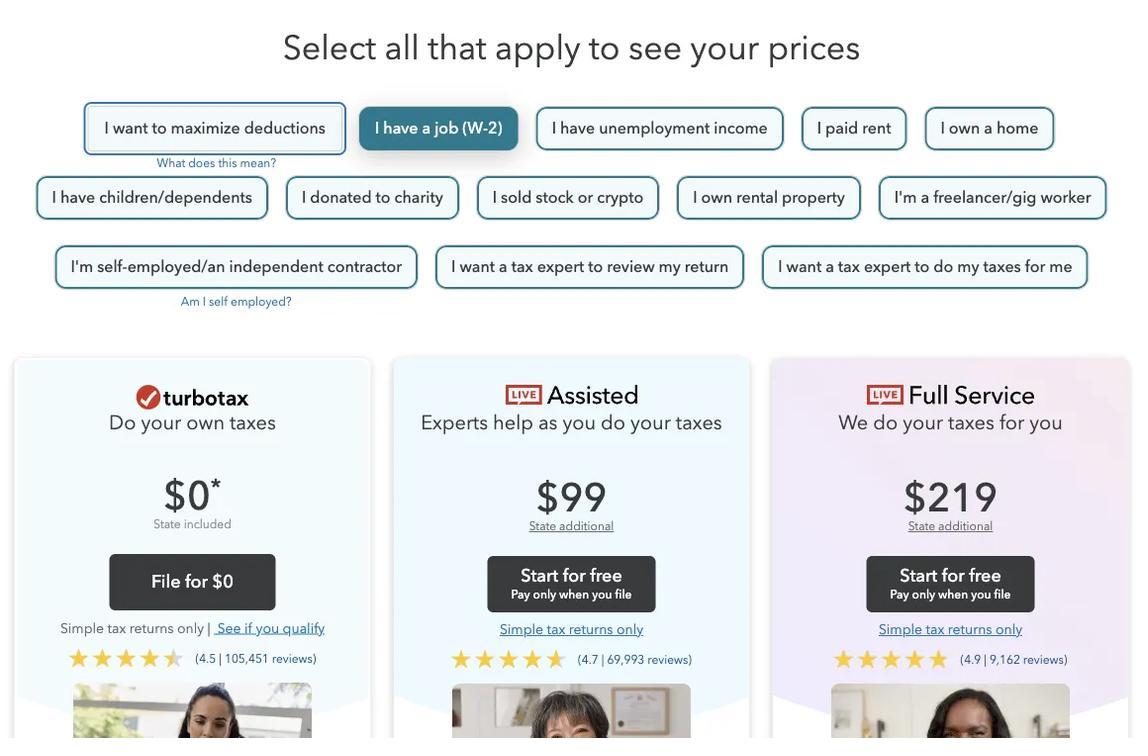 Task type: describe. For each thing, give the bounding box(es) containing it.
only up "9,162"
[[996, 621, 1022, 639]]

taxes for 219
[[948, 410, 995, 437]]

(4.9 | 9,162 reviews)
[[961, 652, 1067, 668]]

219
[[927, 472, 998, 526]]

see if you qualify button
[[214, 619, 325, 638]]

qualify
[[283, 619, 325, 638]]

federal refund, $3,252 image
[[73, 683, 312, 738]]

state for 99
[[529, 519, 556, 535]]

mean?
[[240, 155, 276, 172]]

see
[[217, 619, 241, 638]]

(4.7 | 69,993 reviews)
[[578, 652, 692, 668]]

$ 99 state additional
[[529, 472, 614, 535]]

do
[[109, 410, 136, 437]]

file for $0 button
[[109, 554, 276, 610]]

reviews) for 99
[[648, 652, 692, 668]]

| left the see
[[207, 619, 211, 638]]

start for free pay only when you file for 99
[[511, 564, 632, 603]]

simple tax returns only button for 99
[[500, 621, 643, 639]]

taxes for 0
[[230, 410, 276, 437]]

for down $ 219 state additional
[[942, 564, 965, 588]]

$ for 219
[[903, 472, 927, 526]]

select
[[283, 25, 376, 71]]

full service guarantee. signature. donna, cpa 30yrs image
[[831, 684, 1070, 738]]

simple tax returns only button for 219
[[879, 621, 1022, 639]]

as
[[538, 410, 558, 437]]

for inside "button"
[[185, 570, 208, 594]]

tax for 99
[[547, 621, 565, 639]]

file for $0
[[151, 570, 234, 594]]

file for 99
[[615, 587, 632, 603]]

(4.5
[[196, 651, 216, 667]]

when for 219
[[938, 587, 968, 603]]

we do your taxes for you
[[838, 410, 1063, 437]]

9,162
[[990, 652, 1020, 668]]

self
[[209, 294, 228, 310]]

$0
[[212, 570, 234, 594]]

(4.7
[[578, 652, 598, 668]]

simple tax returns only for 219
[[879, 621, 1022, 639]]

what
[[157, 155, 185, 172]]

help
[[493, 410, 533, 437]]

only up (4.9 | 9,162 reviews) button
[[912, 587, 935, 603]]

0 horizontal spatial simple
[[60, 619, 104, 638]]

am i self employed? button
[[181, 294, 292, 310]]

pay for 219
[[890, 587, 909, 603]]

that
[[428, 25, 486, 71]]

start for 99
[[521, 564, 558, 588]]

to
[[589, 25, 620, 71]]

for down turbotax logo at the bottom
[[999, 410, 1025, 437]]

$ 219 state additional
[[903, 472, 998, 535]]

$ for 99
[[536, 472, 560, 526]]

returns for 99
[[569, 621, 613, 639]]

105,451
[[225, 651, 269, 667]]

i
[[203, 294, 206, 310]]

free for 99
[[590, 564, 622, 588]]

am
[[181, 294, 200, 310]]

simple for 99
[[500, 621, 543, 639]]



Task type: vqa. For each thing, say whether or not it's contained in the screenshot.
my business
no



Task type: locate. For each thing, give the bounding box(es) containing it.
| inside the (4.5 | 105,451 reviews) 'button'
[[219, 651, 222, 667]]

None checkbox
[[535, 106, 785, 151], [924, 106, 1055, 151], [35, 175, 269, 221], [878, 175, 1108, 221], [435, 244, 745, 290], [535, 106, 785, 151], [924, 106, 1055, 151], [35, 175, 269, 221], [878, 175, 1108, 221], [435, 244, 745, 290]]

2 when from the left
[[938, 587, 968, 603]]

1 horizontal spatial taxes
[[676, 410, 722, 437]]

0 horizontal spatial simple tax returns only button
[[500, 621, 643, 639]]

simple for 219
[[879, 621, 922, 639]]

returns up (4.9
[[948, 621, 992, 639]]

simple tax returns only up (4.7 | 69,993 reviews) "button"
[[500, 621, 643, 639]]

state inside $ 99 state additional
[[529, 519, 556, 535]]

2 taxes from the left
[[676, 410, 722, 437]]

|
[[207, 619, 211, 638], [219, 651, 222, 667], [601, 652, 604, 668], [984, 652, 987, 668]]

additional inside $ 219 state additional
[[938, 519, 993, 535]]

1 horizontal spatial simple tax returns only
[[879, 621, 1022, 639]]

turbotax logo image
[[866, 385, 1035, 405]]

2 horizontal spatial taxes
[[948, 410, 995, 437]]

pay up (4.9 | 9,162 reviews) button
[[890, 587, 909, 603]]

state additional button for 219
[[908, 519, 993, 535]]

file for 219
[[994, 587, 1011, 603]]

only up (4.7 | 69,993 reviews) "button"
[[533, 587, 556, 603]]

1 simple tax returns only button from the left
[[500, 621, 643, 639]]

returns up (4.7
[[569, 621, 613, 639]]

do your own taxes
[[109, 410, 276, 437]]

when up (4.9 | 9,162 reviews) button
[[938, 587, 968, 603]]

see
[[629, 25, 682, 71]]

free down $ 99 state additional
[[590, 564, 622, 588]]

tax up (4.9 | 9,162 reviews) button
[[926, 621, 944, 639]]

2 horizontal spatial simple
[[879, 621, 922, 639]]

tax for 219
[[926, 621, 944, 639]]

free for 219
[[969, 564, 1001, 588]]

1 horizontal spatial start
[[900, 564, 937, 588]]

1 free from the left
[[590, 564, 622, 588]]

reviews) inside "button"
[[648, 652, 692, 668]]

2 do from the left
[[873, 410, 898, 437]]

own
[[186, 410, 225, 437]]

reviews) inside button
[[1023, 652, 1067, 668]]

(4.5 | 105,451 reviews)
[[196, 651, 316, 667]]

1 file from the left
[[615, 587, 632, 603]]

1 horizontal spatial start for free pay only when you file
[[890, 564, 1011, 603]]

2 horizontal spatial returns
[[948, 621, 992, 639]]

tax up (4.7 | 69,993 reviews) "button"
[[547, 621, 565, 639]]

(4.7 | 69,993 reviews) button
[[440, 649, 692, 669]]

None checkbox
[[88, 106, 342, 151], [358, 106, 519, 151], [800, 106, 908, 151], [285, 175, 460, 221], [476, 175, 660, 221], [676, 175, 862, 221], [54, 244, 419, 290], [761, 244, 1089, 290], [88, 106, 342, 151], [358, 106, 519, 151], [800, 106, 908, 151], [285, 175, 460, 221], [476, 175, 660, 221], [676, 175, 862, 221], [54, 244, 419, 290], [761, 244, 1089, 290]]

only up 69,993
[[617, 621, 643, 639]]

when
[[559, 587, 589, 603], [938, 587, 968, 603]]

1 horizontal spatial reviews)
[[648, 652, 692, 668]]

state
[[154, 516, 181, 533], [529, 519, 556, 535], [908, 519, 935, 535]]

1 horizontal spatial simple tax returns only button
[[879, 621, 1022, 639]]

0 horizontal spatial file
[[615, 587, 632, 603]]

0 horizontal spatial returns
[[129, 619, 174, 638]]

pay
[[511, 587, 530, 603], [890, 587, 909, 603]]

tax up the (4.5 | 105,451 reviews) 'button'
[[107, 619, 126, 638]]

simple tax returns only up (4.9 | 9,162 reviews) button
[[879, 621, 1022, 639]]

do
[[601, 410, 626, 437], [873, 410, 898, 437]]

1 horizontal spatial tax
[[547, 621, 565, 639]]

simple tax returns only
[[500, 621, 643, 639], [879, 621, 1022, 639]]

additional inside $ 99 state additional
[[559, 519, 614, 535]]

| right (4.7
[[601, 652, 604, 668]]

(4.9
[[961, 652, 981, 668]]

state additional button for 99
[[529, 519, 614, 535]]

reviews)
[[272, 651, 316, 667], [648, 652, 692, 668], [1023, 652, 1067, 668]]

0 horizontal spatial do
[[601, 410, 626, 437]]

2 simple tax returns only from the left
[[879, 621, 1022, 639]]

| right (4.9
[[984, 652, 987, 668]]

0 horizontal spatial state additional button
[[529, 519, 614, 535]]

file up 69,993
[[615, 587, 632, 603]]

free
[[590, 564, 622, 588], [969, 564, 1001, 588]]

apply
[[495, 25, 580, 71]]

1 additional from the left
[[559, 519, 614, 535]]

99
[[560, 472, 607, 526]]

0 horizontal spatial when
[[559, 587, 589, 603]]

start for free pay only when you file
[[511, 564, 632, 603], [890, 564, 1011, 603]]

simple tax returns only button
[[500, 621, 643, 639], [879, 621, 1022, 639]]

does
[[188, 155, 215, 172]]

$ inside $ 99 state additional
[[536, 472, 560, 526]]

what does this mean?
[[154, 155, 276, 172]]

prices
[[767, 25, 860, 71]]

1 horizontal spatial when
[[938, 587, 968, 603]]

1 when from the left
[[559, 587, 589, 603]]

for left $0
[[185, 570, 208, 594]]

0 horizontal spatial $
[[164, 469, 187, 523]]

1 state additional button from the left
[[529, 519, 614, 535]]

simple
[[60, 619, 104, 638], [500, 621, 543, 639], [879, 621, 922, 639]]

1 horizontal spatial $
[[536, 472, 560, 526]]

simple tax returns only button up (4.9 | 9,162 reviews) button
[[879, 621, 1022, 639]]

reviews) inside 'button'
[[272, 651, 316, 667]]

1 simple tax returns only from the left
[[500, 621, 643, 639]]

2 simple tax returns only button from the left
[[879, 621, 1022, 639]]

state additional button
[[529, 519, 614, 535], [908, 519, 993, 535]]

| for 0
[[219, 651, 222, 667]]

for down $ 99 state additional
[[563, 564, 586, 588]]

reviews) right "9,162"
[[1023, 652, 1067, 668]]

| inside (4.9 | 9,162 reviews) button
[[984, 652, 987, 668]]

0 horizontal spatial start for free pay only when you file
[[511, 564, 632, 603]]

| for 219
[[984, 652, 987, 668]]

0 horizontal spatial taxes
[[230, 410, 276, 437]]

1 horizontal spatial state additional button
[[908, 519, 993, 535]]

2 horizontal spatial reviews)
[[1023, 652, 1067, 668]]

1 do from the left
[[601, 410, 626, 437]]

$ inside $ 219 state additional
[[903, 472, 927, 526]]

returns
[[129, 619, 174, 638], [569, 621, 613, 639], [948, 621, 992, 639]]

2 horizontal spatial state
[[908, 519, 935, 535]]

2 horizontal spatial tax
[[926, 621, 944, 639]]

0 horizontal spatial tax
[[107, 619, 126, 638]]

$
[[164, 469, 187, 523], [536, 472, 560, 526], [903, 472, 927, 526]]

reviews) for 219
[[1023, 652, 1067, 668]]

$ 0 *
[[164, 469, 221, 523]]

state inside $ 219 state additional
[[908, 519, 935, 535]]

2 free from the left
[[969, 564, 1001, 588]]

$ left *
[[164, 469, 187, 523]]

start for free pay only when you file up (4.9 | 9,162 reviews) button
[[890, 564, 1011, 603]]

1 horizontal spatial free
[[969, 564, 1001, 588]]

0 horizontal spatial additional
[[559, 519, 614, 535]]

file
[[615, 587, 632, 603], [994, 587, 1011, 603]]

1 horizontal spatial additional
[[938, 519, 993, 535]]

2 state additional button from the left
[[908, 519, 993, 535]]

kitty, tax expert 33 yrs image
[[452, 684, 691, 738]]

2 additional from the left
[[938, 519, 993, 535]]

when up (4.7 | 69,993 reviews) "button"
[[559, 587, 589, 603]]

3 taxes from the left
[[948, 410, 995, 437]]

2 file from the left
[[994, 587, 1011, 603]]

start for 219
[[900, 564, 937, 588]]

file
[[151, 570, 181, 594]]

simple tax returns only button up (4.7 | 69,993 reviews) "button"
[[500, 621, 643, 639]]

you
[[563, 410, 596, 437], [1029, 410, 1063, 437], [592, 587, 612, 603], [971, 587, 991, 603], [256, 619, 279, 638]]

0
[[187, 469, 211, 523]]

reviews) for 0
[[272, 651, 316, 667]]

1 horizontal spatial state
[[529, 519, 556, 535]]

reviews) down qualify
[[272, 651, 316, 667]]

select all that apply to see your prices
[[283, 25, 860, 71]]

only
[[533, 587, 556, 603], [912, 587, 935, 603], [177, 619, 204, 638], [617, 621, 643, 639], [996, 621, 1022, 639]]

what does this mean? button
[[154, 155, 276, 172]]

employed?
[[231, 294, 292, 310]]

start for free pay only when you file for 219
[[890, 564, 1011, 603]]

*
[[211, 472, 221, 504]]

state included
[[154, 516, 231, 533]]

experts help as you do your taxes
[[421, 410, 722, 437]]

(4.5 | 105,451 reviews) button
[[57, 648, 316, 668]]

only up the (4.5 | 105,451 reviews) 'button'
[[177, 619, 204, 638]]

additional for 219
[[938, 519, 993, 535]]

1 start for free pay only when you file from the left
[[511, 564, 632, 603]]

1 horizontal spatial pay
[[890, 587, 909, 603]]

$ for 0
[[164, 469, 187, 523]]

start for free pay only when you file up (4.7 | 69,993 reviews) "button"
[[511, 564, 632, 603]]

we
[[838, 410, 868, 437]]

this
[[218, 155, 237, 172]]

2 start for free pay only when you file from the left
[[890, 564, 1011, 603]]

experts
[[421, 410, 488, 437]]

start
[[521, 564, 558, 588], [900, 564, 937, 588]]

taxes
[[230, 410, 276, 437], [676, 410, 722, 437], [948, 410, 995, 437]]

for
[[999, 410, 1025, 437], [563, 564, 586, 588], [942, 564, 965, 588], [185, 570, 208, 594]]

1 start from the left
[[521, 564, 558, 588]]

1 horizontal spatial do
[[873, 410, 898, 437]]

0 horizontal spatial reviews)
[[272, 651, 316, 667]]

2 start from the left
[[900, 564, 937, 588]]

free down $ 219 state additional
[[969, 564, 1001, 588]]

reviews) right 69,993
[[648, 652, 692, 668]]

0 horizontal spatial free
[[590, 564, 622, 588]]

1 horizontal spatial file
[[994, 587, 1011, 603]]

1 taxes from the left
[[230, 410, 276, 437]]

tax
[[107, 619, 126, 638], [547, 621, 565, 639], [926, 621, 944, 639]]

do right the we
[[873, 410, 898, 437]]

1 horizontal spatial returns
[[569, 621, 613, 639]]

2 horizontal spatial $
[[903, 472, 927, 526]]

0 horizontal spatial state
[[154, 516, 181, 533]]

pay up (4.7 | 69,993 reviews) "button"
[[511, 587, 530, 603]]

file up "9,162"
[[994, 587, 1011, 603]]

69,993
[[607, 652, 645, 668]]

start down $ 99 state additional
[[521, 564, 558, 588]]

returns for 219
[[948, 621, 992, 639]]

do right "as"
[[601, 410, 626, 437]]

1 pay from the left
[[511, 587, 530, 603]]

$ down we do your taxes for you
[[903, 472, 927, 526]]

0 horizontal spatial pay
[[511, 587, 530, 603]]

0 horizontal spatial start
[[521, 564, 558, 588]]

your
[[690, 25, 759, 71], [141, 410, 181, 437], [630, 410, 671, 437], [903, 410, 943, 437]]

additional
[[559, 519, 614, 535], [938, 519, 993, 535]]

0 horizontal spatial simple tax returns only
[[500, 621, 643, 639]]

1 horizontal spatial simple
[[500, 621, 543, 639]]

if
[[245, 619, 252, 638]]

$ down "as"
[[536, 472, 560, 526]]

when for 99
[[559, 587, 589, 603]]

simple tax returns only for 99
[[500, 621, 643, 639]]

additional for 99
[[559, 519, 614, 535]]

am i self employed?
[[181, 294, 292, 310]]

all
[[385, 25, 419, 71]]

included
[[184, 516, 231, 533]]

(4.9 | 9,162 reviews) button
[[822, 649, 1067, 669]]

returns up the (4.5 | 105,451 reviews) 'button'
[[129, 619, 174, 638]]

state for 219
[[908, 519, 935, 535]]

| inside (4.7 | 69,993 reviews) "button"
[[601, 652, 604, 668]]

pay for 99
[[511, 587, 530, 603]]

2 pay from the left
[[890, 587, 909, 603]]

start down $ 219 state additional
[[900, 564, 937, 588]]

simple tax returns only | see if you qualify
[[60, 619, 325, 638]]

| for 99
[[601, 652, 604, 668]]

| right (4.5
[[219, 651, 222, 667]]



